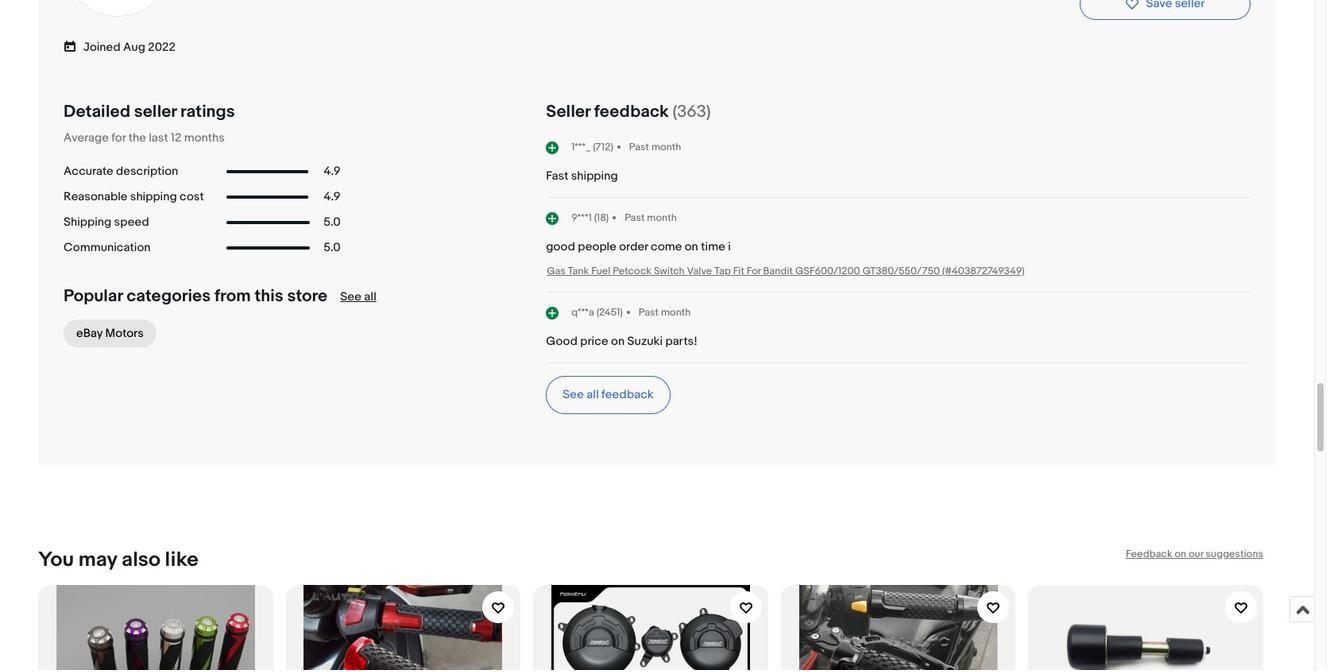 Task type: locate. For each thing, give the bounding box(es) containing it.
feedback
[[594, 102, 669, 123], [602, 387, 654, 402]]

0 vertical spatial all
[[364, 289, 377, 304]]

1 vertical spatial past
[[625, 212, 645, 224]]

(#403872749349)
[[943, 265, 1025, 277]]

cost
[[180, 189, 204, 204]]

seller
[[134, 102, 177, 123]]

1 vertical spatial month
[[647, 212, 677, 224]]

on right price
[[611, 334, 625, 349]]

1 4.9 from the top
[[324, 164, 341, 179]]

2 vertical spatial month
[[661, 306, 691, 319]]

detailed seller ratings
[[64, 102, 235, 123]]

accurate description
[[64, 164, 178, 179]]

come
[[651, 239, 682, 254]]

month down (363)
[[652, 141, 681, 154]]

you
[[38, 548, 74, 572]]

1 vertical spatial past month
[[625, 212, 677, 224]]

all right store on the top left of the page
[[364, 289, 377, 304]]

12
[[171, 130, 181, 145]]

(2451)
[[597, 306, 623, 319]]

2 horizontal spatial on
[[1175, 548, 1187, 560]]

store
[[287, 286, 328, 307]]

feedback
[[1126, 548, 1173, 560]]

1 horizontal spatial see
[[563, 387, 584, 402]]

bandit
[[763, 265, 793, 277]]

last
[[149, 130, 168, 145]]

switch
[[654, 265, 685, 277]]

feedback up the (712)
[[594, 102, 669, 123]]

from
[[215, 286, 251, 307]]

0 vertical spatial 5.0
[[324, 215, 341, 230]]

0 horizontal spatial on
[[611, 334, 625, 349]]

all for see all
[[364, 289, 377, 304]]

for
[[747, 265, 761, 277]]

tap
[[715, 265, 731, 277]]

shipping down description
[[130, 189, 177, 204]]

month for fast shipping
[[652, 141, 681, 154]]

2022
[[148, 40, 175, 55]]

0 horizontal spatial all
[[364, 289, 377, 304]]

shipping for fast
[[571, 168, 618, 184]]

0 horizontal spatial shipping
[[130, 189, 177, 204]]

past month up good people order come on time i
[[625, 212, 677, 224]]

0 vertical spatial past
[[629, 141, 649, 154]]

petcock
[[613, 265, 652, 277]]

on
[[685, 239, 699, 254], [611, 334, 625, 349], [1175, 548, 1187, 560]]

average
[[64, 130, 109, 145]]

0 vertical spatial past month
[[629, 141, 681, 154]]

i
[[728, 239, 731, 254]]

also
[[122, 548, 160, 572]]

shipping
[[571, 168, 618, 184], [130, 189, 177, 204]]

1 vertical spatial see
[[563, 387, 584, 402]]

tank
[[568, 265, 589, 277]]

1 vertical spatial 4.9
[[324, 189, 341, 204]]

fuel
[[592, 265, 611, 277]]

month for good price on suzuki parts!
[[661, 306, 691, 319]]

list
[[38, 572, 1276, 670]]

fit
[[733, 265, 745, 277]]

9***1 (18)
[[572, 212, 609, 224]]

0 vertical spatial shipping
[[571, 168, 618, 184]]

5.0 for communication
[[324, 240, 341, 255]]

feedback down good price on suzuki parts!
[[602, 387, 654, 402]]

good price on suzuki parts!
[[546, 334, 698, 349]]

past for people
[[625, 212, 645, 224]]

fast
[[546, 168, 569, 184]]

2 vertical spatial past
[[639, 306, 659, 319]]

ebay motors
[[76, 326, 144, 341]]

past up order
[[625, 212, 645, 224]]

past
[[629, 141, 649, 154], [625, 212, 645, 224], [639, 306, 659, 319]]

this
[[255, 286, 283, 307]]

4.9
[[324, 164, 341, 179], [324, 189, 341, 204]]

0 vertical spatial feedback
[[594, 102, 669, 123]]

feedback on our suggestions
[[1126, 548, 1264, 560]]

good
[[546, 334, 578, 349]]

all down price
[[587, 387, 599, 402]]

month up parts!
[[661, 306, 691, 319]]

0 vertical spatial 4.9
[[324, 164, 341, 179]]

past month
[[629, 141, 681, 154], [625, 212, 677, 224], [639, 306, 691, 319]]

1 vertical spatial all
[[587, 387, 599, 402]]

ebay
[[76, 326, 103, 341]]

1***_
[[572, 141, 591, 154]]

past for shipping
[[629, 141, 649, 154]]

2 4.9 from the top
[[324, 189, 341, 204]]

see down good
[[563, 387, 584, 402]]

gas tank fuel petcock switch valve tap fit for bandit gsf600/1200 gt380/550/750 (#403872749349) link
[[547, 265, 1025, 277]]

0 vertical spatial see
[[340, 289, 362, 304]]

month up come at top
[[647, 212, 677, 224]]

see right store on the top left of the page
[[340, 289, 362, 304]]

see for see all
[[340, 289, 362, 304]]

joined
[[83, 40, 121, 55]]

motors
[[105, 326, 144, 341]]

2 5.0 from the top
[[324, 240, 341, 255]]

you may also like
[[38, 548, 199, 572]]

ebay motors link
[[64, 319, 156, 347]]

on left our
[[1175, 548, 1187, 560]]

past month up parts!
[[639, 306, 691, 319]]

valve
[[687, 265, 712, 277]]

shipping down the 1***_ (712)
[[571, 168, 618, 184]]

past month down seller feedback (363)
[[629, 141, 681, 154]]

1 vertical spatial shipping
[[130, 189, 177, 204]]

see for see all feedback
[[563, 387, 584, 402]]

1 horizontal spatial on
[[685, 239, 699, 254]]

0 horizontal spatial see
[[340, 289, 362, 304]]

1 5.0 from the top
[[324, 215, 341, 230]]

popular categories from this store
[[64, 286, 328, 307]]

1 horizontal spatial shipping
[[571, 168, 618, 184]]

1 vertical spatial 5.0
[[324, 240, 341, 255]]

past right the (712)
[[629, 141, 649, 154]]

gas tank fuel petcock switch valve tap fit for bandit gsf600/1200 gt380/550/750 (#403872749349)
[[547, 265, 1025, 277]]

month for good people order come on time i
[[647, 212, 677, 224]]

month
[[652, 141, 681, 154], [647, 212, 677, 224], [661, 306, 691, 319]]

see all link
[[340, 289, 377, 304]]

all
[[364, 289, 377, 304], [587, 387, 599, 402]]

0 vertical spatial month
[[652, 141, 681, 154]]

suggestions
[[1206, 548, 1264, 560]]

2 vertical spatial past month
[[639, 306, 691, 319]]

like
[[165, 548, 199, 572]]

see all feedback link
[[546, 376, 671, 414]]

past up suzuki
[[639, 306, 659, 319]]

5.0
[[324, 215, 341, 230], [324, 240, 341, 255]]

4.9 for accurate description
[[324, 164, 341, 179]]

on left the time
[[685, 239, 699, 254]]

for
[[111, 130, 126, 145]]

seller feedback (363)
[[546, 102, 711, 123]]

1 horizontal spatial all
[[587, 387, 599, 402]]

price
[[580, 334, 609, 349]]

ratings
[[180, 102, 235, 123]]

see
[[340, 289, 362, 304], [563, 387, 584, 402]]



Task type: vqa. For each thing, say whether or not it's contained in the screenshot.
Sony on the bottom left of page
no



Task type: describe. For each thing, give the bounding box(es) containing it.
1 vertical spatial feedback
[[602, 387, 654, 402]]

1***_ (712)
[[572, 141, 613, 154]]

joined aug 2022
[[83, 40, 175, 55]]

popular
[[64, 286, 123, 307]]

past for price
[[639, 306, 659, 319]]

aug
[[123, 40, 145, 55]]

average for the last 12 months
[[64, 130, 225, 145]]

seller
[[546, 102, 591, 123]]

shipping
[[64, 215, 111, 230]]

speed
[[114, 215, 149, 230]]

fast shipping
[[546, 168, 618, 184]]

past month for shipping
[[629, 141, 681, 154]]

q***a (2451)
[[572, 306, 623, 319]]

detailed
[[64, 102, 130, 123]]

feedback on our suggestions link
[[1126, 548, 1264, 560]]

shipping speed
[[64, 215, 149, 230]]

past month for price
[[639, 306, 691, 319]]

see all feedback
[[563, 387, 654, 402]]

months
[[184, 130, 225, 145]]

(18)
[[594, 212, 609, 224]]

order
[[619, 239, 648, 254]]

text__icon wrapper image
[[64, 38, 83, 54]]

past month for people
[[625, 212, 677, 224]]

9***1
[[572, 212, 592, 224]]

good people order come on time i
[[546, 239, 731, 254]]

the
[[128, 130, 146, 145]]

shipping for reasonable
[[130, 189, 177, 204]]

categories
[[127, 286, 211, 307]]

reasonable
[[64, 189, 128, 204]]

all for see all feedback
[[587, 387, 599, 402]]

q***a
[[572, 306, 594, 319]]

see all
[[340, 289, 377, 304]]

accurate
[[64, 164, 113, 179]]

1 vertical spatial on
[[611, 334, 625, 349]]

suzuki
[[628, 334, 663, 349]]

(363)
[[673, 102, 711, 123]]

description
[[116, 164, 178, 179]]

communication
[[64, 240, 151, 255]]

0 vertical spatial on
[[685, 239, 699, 254]]

gsf600/1200
[[796, 265, 860, 277]]

good
[[546, 239, 575, 254]]

gt380/550/750
[[863, 265, 940, 277]]

4.9 for reasonable shipping cost
[[324, 189, 341, 204]]

time
[[701, 239, 726, 254]]

gas
[[547, 265, 566, 277]]

2 vertical spatial on
[[1175, 548, 1187, 560]]

may
[[78, 548, 117, 572]]

people
[[578, 239, 617, 254]]

our
[[1189, 548, 1204, 560]]

reasonable shipping cost
[[64, 189, 204, 204]]

5.0 for shipping speed
[[324, 215, 341, 230]]

parts!
[[666, 334, 698, 349]]

(712)
[[593, 141, 613, 154]]



